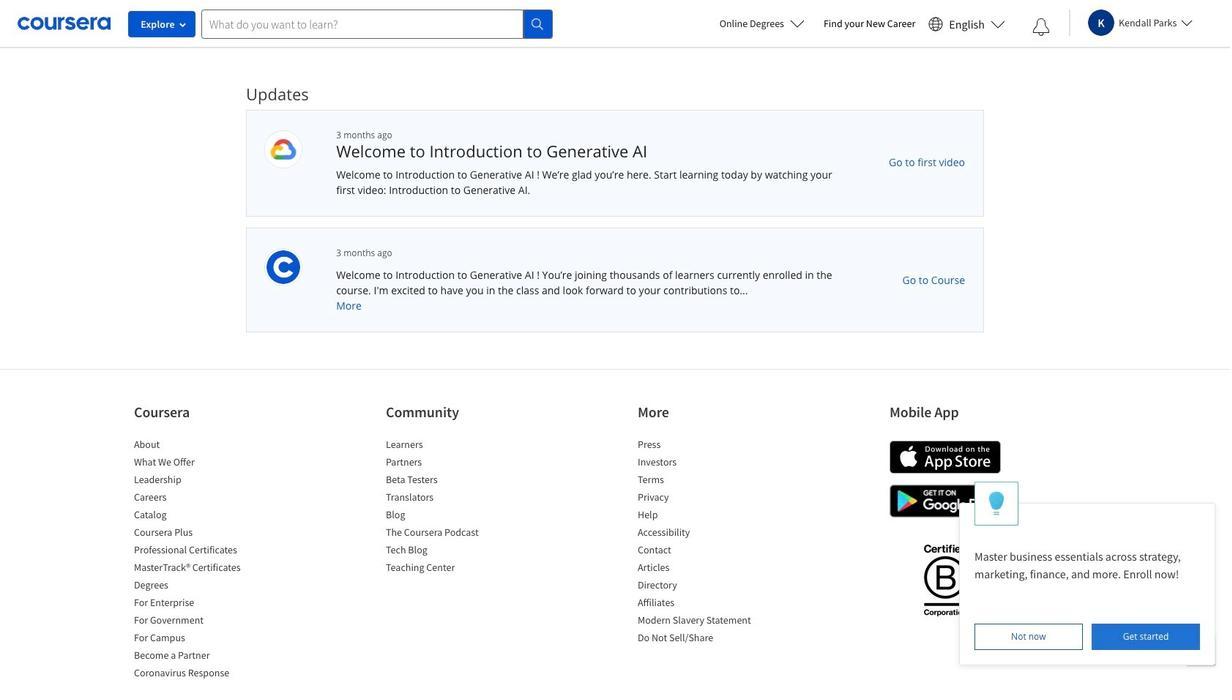 Task type: locate. For each thing, give the bounding box(es) containing it.
coursera image
[[18, 12, 111, 35]]

logo of certified b corporation image
[[916, 536, 976, 624]]

None search field
[[201, 9, 553, 38]]

list
[[134, 437, 259, 681], [386, 437, 511, 578], [638, 437, 763, 648]]

1 horizontal spatial list
[[386, 437, 511, 578]]

2 horizontal spatial list
[[638, 437, 763, 648]]

download on the app store image
[[890, 441, 1002, 474]]

list item
[[134, 437, 259, 455], [386, 437, 511, 455], [638, 437, 763, 455], [134, 455, 259, 473], [386, 455, 511, 473], [638, 455, 763, 473], [134, 473, 259, 490], [386, 473, 511, 490], [638, 473, 763, 490], [134, 490, 259, 508], [386, 490, 511, 508], [638, 490, 763, 508], [134, 508, 259, 525], [386, 508, 511, 525], [638, 508, 763, 525], [134, 525, 259, 543], [386, 525, 511, 543], [638, 525, 763, 543], [134, 543, 259, 561], [386, 543, 511, 561], [638, 543, 763, 561], [134, 561, 259, 578], [386, 561, 511, 578], [638, 561, 763, 578], [134, 578, 259, 596], [638, 578, 763, 596], [134, 596, 259, 613], [638, 596, 763, 613], [134, 613, 259, 631], [638, 613, 763, 631], [134, 631, 259, 648], [638, 631, 763, 648], [134, 648, 259, 666], [134, 666, 259, 681]]

0 horizontal spatial list
[[134, 437, 259, 681]]

alice element
[[960, 482, 1216, 666]]

2 list from the left
[[386, 437, 511, 578]]

get it on google play image
[[890, 485, 1002, 518]]



Task type: vqa. For each thing, say whether or not it's contained in the screenshot.
the left "list"
yes



Task type: describe. For each thing, give the bounding box(es) containing it.
lightbulb tip image
[[989, 491, 1005, 517]]

1 list from the left
[[134, 437, 259, 681]]

What do you want to learn? text field
[[201, 9, 524, 38]]

help center image
[[1193, 643, 1210, 660]]

3 list from the left
[[638, 437, 763, 648]]



